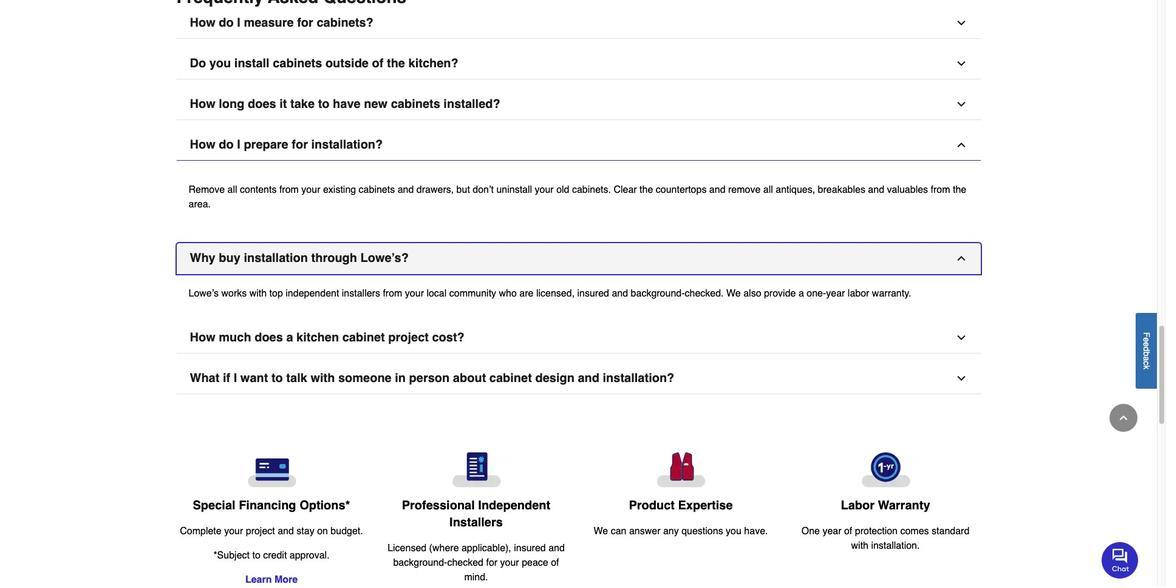 Task type: describe. For each thing, give the bounding box(es) containing it.
*subject
[[213, 551, 250, 562]]

0 horizontal spatial project
[[246, 527, 275, 538]]

lowe's
[[189, 289, 219, 299]]

top
[[269, 289, 283, 299]]

with for what
[[311, 372, 335, 386]]

we can answer any questions you have.
[[594, 527, 768, 538]]

0 horizontal spatial with
[[249, 289, 267, 299]]

valuables
[[887, 185, 928, 196]]

how long does it take to have new cabinets installed?
[[190, 97, 500, 111]]

also
[[743, 289, 761, 299]]

works
[[221, 289, 247, 299]]

chevron down image inside 'how do i measure for cabinets?' button
[[955, 17, 967, 29]]

a dark blue credit card icon. image
[[179, 453, 364, 488]]

what
[[190, 372, 219, 386]]

a dark blue background check icon. image
[[384, 453, 569, 488]]

how do i measure for cabinets? button
[[176, 8, 981, 39]]

licensed,
[[536, 289, 575, 299]]

installers
[[342, 289, 380, 299]]

how much does a kitchen cabinet project cost?
[[190, 331, 464, 345]]

checked.
[[685, 289, 724, 299]]

chevron up image for why buy installation through lowe's?
[[955, 253, 967, 265]]

take
[[290, 97, 315, 111]]

0 horizontal spatial we
[[594, 527, 608, 538]]

chevron down image for new
[[955, 98, 967, 111]]

your inside licensed (where applicable), insured and background-checked for your peace of mind.
[[500, 558, 519, 569]]

the inside button
[[387, 57, 405, 70]]

cost?
[[432, 331, 464, 345]]

f e e d b a c k button
[[1136, 313, 1157, 389]]

do for measure
[[219, 16, 234, 30]]

1 horizontal spatial the
[[640, 185, 653, 196]]

b
[[1142, 352, 1151, 357]]

cabinets inside button
[[273, 57, 322, 70]]

learn more link
[[245, 575, 298, 586]]

credit
[[263, 551, 287, 562]]

labor
[[841, 499, 875, 513]]

contents
[[240, 185, 277, 196]]

buy
[[219, 251, 240, 265]]

standard
[[932, 527, 969, 538]]

your left existing in the top of the page
[[301, 185, 320, 196]]

warranty.
[[872, 289, 911, 299]]

chevron down image
[[955, 373, 967, 385]]

existing
[[323, 185, 356, 196]]

someone
[[338, 372, 392, 386]]

with for one
[[851, 541, 868, 552]]

and left 'stay'
[[278, 527, 294, 538]]

you inside button
[[209, 57, 231, 70]]

licensed (where applicable), insured and background-checked for your peace of mind.
[[388, 544, 565, 584]]

are
[[519, 289, 534, 299]]

what if i want to talk with someone in person about cabinet design and installation? button
[[176, 364, 981, 395]]

but
[[456, 185, 470, 196]]

for inside licensed (where applicable), insured and background-checked for your peace of mind.
[[486, 558, 497, 569]]

and inside licensed (where applicable), insured and background-checked for your peace of mind.
[[548, 544, 565, 555]]

installed?
[[444, 97, 500, 111]]

to inside button
[[318, 97, 329, 111]]

year inside the "one year of protection comes standard with installation."
[[823, 527, 841, 538]]

outside
[[325, 57, 369, 70]]

remove
[[189, 185, 225, 196]]

community
[[449, 289, 496, 299]]

drawers,
[[416, 185, 454, 196]]

any
[[663, 527, 679, 538]]

have.
[[744, 527, 768, 538]]

one-
[[807, 289, 826, 299]]

one year of protection comes standard with installation.
[[801, 527, 969, 552]]

one
[[801, 527, 820, 538]]

product
[[629, 499, 675, 513]]

does for much
[[255, 331, 283, 345]]

licensed
[[388, 544, 426, 555]]

for for installation?
[[292, 138, 308, 152]]

installation.
[[871, 541, 920, 552]]

and down why buy installation through lowe's? button
[[612, 289, 628, 299]]

*subject to credit approval.
[[213, 551, 330, 562]]

checked
[[447, 558, 483, 569]]

cabinets inside button
[[391, 97, 440, 111]]

remove
[[728, 185, 761, 196]]

if
[[223, 372, 230, 386]]

antiques,
[[776, 185, 815, 196]]

independent
[[478, 499, 550, 513]]

old
[[556, 185, 569, 196]]

kitchen?
[[408, 57, 458, 70]]

0 horizontal spatial to
[[252, 551, 260, 562]]

0 horizontal spatial from
[[279, 185, 299, 196]]

do you install cabinets outside of the kitchen?
[[190, 57, 458, 70]]

1 horizontal spatial from
[[383, 289, 402, 299]]

provide
[[764, 289, 796, 299]]

long
[[219, 97, 244, 111]]

professional independent installers
[[402, 499, 550, 530]]

how much does a kitchen cabinet project cost? button
[[176, 323, 981, 354]]

of inside button
[[372, 57, 383, 70]]

how do i measure for cabinets?
[[190, 16, 373, 30]]

what if i want to talk with someone in person about cabinet design and installation?
[[190, 372, 674, 386]]

new
[[364, 97, 388, 111]]

design
[[535, 372, 574, 386]]

why buy installation through lowe's? button
[[176, 244, 981, 275]]

breakables
[[818, 185, 865, 196]]

c
[[1142, 361, 1151, 366]]

kitchen
[[296, 331, 339, 345]]

your left old
[[535, 185, 554, 196]]

person
[[409, 372, 450, 386]]

independent
[[286, 289, 339, 299]]

remove all contents from your existing cabinets and drawers, but don't uninstall your old cabinets. clear the countertops and remove all antiques, breakables and valuables from the area.
[[189, 185, 966, 210]]

financing
[[239, 499, 296, 513]]

options*
[[299, 499, 350, 513]]

chat invite button image
[[1102, 542, 1139, 579]]

learn
[[245, 575, 272, 586]]



Task type: locate. For each thing, give the bounding box(es) containing it.
0 vertical spatial for
[[297, 16, 313, 30]]

0 horizontal spatial insured
[[514, 544, 546, 555]]

chevron up image inside scroll to top "element"
[[1117, 412, 1130, 425]]

the right valuables
[[953, 185, 966, 196]]

2 horizontal spatial of
[[844, 527, 852, 538]]

and left remove
[[709, 185, 725, 196]]

do for prepare
[[219, 138, 234, 152]]

chevron down image for kitchen?
[[955, 58, 967, 70]]

1 vertical spatial a
[[286, 331, 293, 345]]

0 vertical spatial a
[[799, 289, 804, 299]]

does left the it
[[248, 97, 276, 111]]

from right valuables
[[931, 185, 950, 196]]

1 horizontal spatial with
[[311, 372, 335, 386]]

the left kitchen?
[[387, 57, 405, 70]]

k
[[1142, 365, 1151, 370]]

0 vertical spatial of
[[372, 57, 383, 70]]

does inside button
[[255, 331, 283, 345]]

2 vertical spatial cabinets
[[359, 185, 395, 196]]

installation
[[244, 251, 308, 265]]

with left top
[[249, 289, 267, 299]]

0 horizontal spatial the
[[387, 57, 405, 70]]

labor warranty
[[841, 499, 930, 513]]

1 horizontal spatial all
[[763, 185, 773, 196]]

from right installers
[[383, 289, 402, 299]]

all
[[227, 185, 237, 196], [763, 185, 773, 196]]

1 vertical spatial installation?
[[603, 372, 674, 386]]

with inside the "one year of protection comes standard with installation."
[[851, 541, 868, 552]]

budget.
[[331, 527, 363, 538]]

1 vertical spatial i
[[237, 138, 240, 152]]

how for how do i measure for cabinets?
[[190, 16, 215, 30]]

0 vertical spatial we
[[726, 289, 741, 299]]

0 horizontal spatial you
[[209, 57, 231, 70]]

(where
[[429, 544, 459, 555]]

a lowe's red vest icon. image
[[588, 453, 773, 488]]

cabinets.
[[572, 185, 611, 196]]

clear
[[614, 185, 637, 196]]

area.
[[189, 199, 211, 210]]

talk
[[286, 372, 307, 386]]

uninstall
[[496, 185, 532, 196]]

chevron down image inside how much does a kitchen cabinet project cost? button
[[955, 332, 967, 344]]

does inside button
[[248, 97, 276, 111]]

1 vertical spatial with
[[311, 372, 335, 386]]

1 vertical spatial background-
[[393, 558, 447, 569]]

1 vertical spatial project
[[246, 527, 275, 538]]

3 how from the top
[[190, 138, 215, 152]]

i inside 'how do i measure for cabinets?' button
[[237, 16, 240, 30]]

you left "have."
[[726, 527, 741, 538]]

how left much
[[190, 331, 215, 345]]

2 horizontal spatial with
[[851, 541, 868, 552]]

how do i prepare for installation? button
[[176, 130, 981, 161]]

warranty
[[878, 499, 930, 513]]

chevron down image inside do you install cabinets outside of the kitchen? button
[[955, 58, 967, 70]]

year
[[826, 289, 845, 299], [823, 527, 841, 538]]

want
[[240, 372, 268, 386]]

2 e from the top
[[1142, 342, 1151, 347]]

0 horizontal spatial a
[[286, 331, 293, 345]]

you right do
[[209, 57, 231, 70]]

why buy installation through lowe's?
[[190, 251, 409, 265]]

2 chevron down image from the top
[[955, 58, 967, 70]]

to right take
[[318, 97, 329, 111]]

0 vertical spatial i
[[237, 16, 240, 30]]

your left peace
[[500, 558, 519, 569]]

insured inside licensed (where applicable), insured and background-checked for your peace of mind.
[[514, 544, 546, 555]]

how do i prepare for installation?
[[190, 138, 383, 152]]

of down 'labor'
[[844, 527, 852, 538]]

cabinets
[[273, 57, 322, 70], [391, 97, 440, 111], [359, 185, 395, 196]]

a blue 1-year labor warranty icon. image
[[793, 453, 978, 488]]

0 vertical spatial does
[[248, 97, 276, 111]]

countertops
[[656, 185, 707, 196]]

i inside what if i want to talk with someone in person about cabinet design and installation? button
[[234, 372, 237, 386]]

2 horizontal spatial from
[[931, 185, 950, 196]]

0 horizontal spatial of
[[372, 57, 383, 70]]

1 do from the top
[[219, 16, 234, 30]]

lowe's works with top independent installers from your local community who are licensed, insured and background-checked. we also provide a one-year labor warranty.
[[189, 289, 911, 299]]

and left drawers,
[[398, 185, 414, 196]]

cabinet
[[342, 331, 385, 345], [489, 372, 532, 386]]

0 vertical spatial insured
[[577, 289, 609, 299]]

1 horizontal spatial project
[[388, 331, 429, 345]]

it
[[280, 97, 287, 111]]

e up d
[[1142, 338, 1151, 342]]

do left prepare
[[219, 138, 234, 152]]

a
[[799, 289, 804, 299], [286, 331, 293, 345], [1142, 357, 1151, 361]]

to inside button
[[271, 372, 283, 386]]

chevron up image
[[955, 139, 967, 151], [955, 253, 967, 265], [1117, 412, 1130, 425]]

i inside how do i prepare for installation? button
[[237, 138, 240, 152]]

chevron up image for how do i prepare for installation?
[[955, 139, 967, 151]]

a left the kitchen
[[286, 331, 293, 345]]

chevron down image for cost?
[[955, 332, 967, 344]]

0 vertical spatial cabinets
[[273, 57, 322, 70]]

for right prepare
[[292, 138, 308, 152]]

2 how from the top
[[190, 97, 215, 111]]

1 chevron down image from the top
[[955, 17, 967, 29]]

2 horizontal spatial the
[[953, 185, 966, 196]]

with down protection
[[851, 541, 868, 552]]

complete
[[180, 527, 221, 538]]

0 vertical spatial do
[[219, 16, 234, 30]]

have
[[333, 97, 361, 111]]

labor
[[848, 289, 869, 299]]

i left prepare
[[237, 138, 240, 152]]

you
[[209, 57, 231, 70], [726, 527, 741, 538]]

cabinets?
[[317, 16, 373, 30]]

i for prepare
[[237, 138, 240, 152]]

learn more
[[245, 575, 298, 586]]

local
[[427, 289, 447, 299]]

1 vertical spatial does
[[255, 331, 283, 345]]

cabinet up someone
[[342, 331, 385, 345]]

cabinets right new on the left
[[391, 97, 440, 111]]

your left local
[[405, 289, 424, 299]]

prepare
[[244, 138, 288, 152]]

cabinets up take
[[273, 57, 322, 70]]

4 chevron down image from the top
[[955, 332, 967, 344]]

don't
[[473, 185, 494, 196]]

1 horizontal spatial of
[[551, 558, 559, 569]]

install
[[234, 57, 269, 70]]

0 horizontal spatial cabinet
[[342, 331, 385, 345]]

installers
[[449, 516, 503, 530]]

of inside the "one year of protection comes standard with installation."
[[844, 527, 852, 538]]

do
[[190, 57, 206, 70]]

0 vertical spatial chevron up image
[[955, 139, 967, 151]]

chevron up image inside why buy installation through lowe's? button
[[955, 253, 967, 265]]

questions
[[682, 527, 723, 538]]

0 vertical spatial cabinet
[[342, 331, 385, 345]]

from right contents
[[279, 185, 299, 196]]

1 vertical spatial year
[[823, 527, 841, 538]]

1 vertical spatial for
[[292, 138, 308, 152]]

0 vertical spatial installation?
[[311, 138, 383, 152]]

a left one-
[[799, 289, 804, 299]]

and right design on the bottom of the page
[[578, 372, 599, 386]]

0 vertical spatial project
[[388, 331, 429, 345]]

4 how from the top
[[190, 331, 215, 345]]

1 horizontal spatial background-
[[631, 289, 685, 299]]

how for how much does a kitchen cabinet project cost?
[[190, 331, 215, 345]]

for right measure
[[297, 16, 313, 30]]

how up remove
[[190, 138, 215, 152]]

measure
[[244, 16, 294, 30]]

0 vertical spatial with
[[249, 289, 267, 299]]

1 horizontal spatial to
[[271, 372, 283, 386]]

i for measure
[[237, 16, 240, 30]]

2 vertical spatial chevron up image
[[1117, 412, 1130, 425]]

2 vertical spatial for
[[486, 558, 497, 569]]

from
[[279, 185, 299, 196], [931, 185, 950, 196], [383, 289, 402, 299]]

the
[[387, 57, 405, 70], [640, 185, 653, 196], [953, 185, 966, 196]]

cabinet right 'about' on the left bottom of the page
[[489, 372, 532, 386]]

with inside button
[[311, 372, 335, 386]]

insured right licensed,
[[577, 289, 609, 299]]

background- inside licensed (where applicable), insured and background-checked for your peace of mind.
[[393, 558, 447, 569]]

in
[[395, 372, 406, 386]]

2 horizontal spatial a
[[1142, 357, 1151, 361]]

i right the if
[[234, 372, 237, 386]]

i left measure
[[237, 16, 240, 30]]

how up do
[[190, 16, 215, 30]]

0 vertical spatial background-
[[631, 289, 685, 299]]

scroll to top element
[[1110, 404, 1137, 432]]

of inside licensed (where applicable), insured and background-checked for your peace of mind.
[[551, 558, 559, 569]]

professional
[[402, 499, 475, 513]]

1 how from the top
[[190, 16, 215, 30]]

for down applicable),
[[486, 558, 497, 569]]

1 horizontal spatial installation?
[[603, 372, 674, 386]]

1 vertical spatial cabinets
[[391, 97, 440, 111]]

2 do from the top
[[219, 138, 234, 152]]

0 vertical spatial to
[[318, 97, 329, 111]]

1 vertical spatial to
[[271, 372, 283, 386]]

project up *subject to credit approval.
[[246, 527, 275, 538]]

insured
[[577, 289, 609, 299], [514, 544, 546, 555]]

1 vertical spatial chevron up image
[[955, 253, 967, 265]]

mind.
[[464, 573, 488, 584]]

does right much
[[255, 331, 283, 345]]

for for cabinets?
[[297, 16, 313, 30]]

1 horizontal spatial we
[[726, 289, 741, 299]]

3 chevron down image from the top
[[955, 98, 967, 111]]

d
[[1142, 347, 1151, 352]]

peace
[[522, 558, 548, 569]]

2 horizontal spatial to
[[318, 97, 329, 111]]

of right outside
[[372, 57, 383, 70]]

project inside button
[[388, 331, 429, 345]]

how for how long does it take to have new cabinets installed?
[[190, 97, 215, 111]]

we
[[726, 289, 741, 299], [594, 527, 608, 538]]

i for want
[[234, 372, 237, 386]]

on
[[317, 527, 328, 538]]

1 vertical spatial insured
[[514, 544, 546, 555]]

of right peace
[[551, 558, 559, 569]]

complete your project and stay on budget.
[[180, 527, 363, 538]]

does for long
[[248, 97, 276, 111]]

how left long at the left top
[[190, 97, 215, 111]]

to left credit
[[252, 551, 260, 562]]

2 vertical spatial to
[[252, 551, 260, 562]]

how long does it take to have new cabinets installed? button
[[176, 89, 981, 120]]

and inside button
[[578, 372, 599, 386]]

1 horizontal spatial a
[[799, 289, 804, 299]]

2 all from the left
[[763, 185, 773, 196]]

we left can
[[594, 527, 608, 538]]

2 vertical spatial a
[[1142, 357, 1151, 361]]

0 horizontal spatial background-
[[393, 558, 447, 569]]

with right talk
[[311, 372, 335, 386]]

cabinets inside remove all contents from your existing cabinets and drawers, but don't uninstall your old cabinets. clear the countertops and remove all antiques, breakables and valuables from the area.
[[359, 185, 395, 196]]

chevron down image inside how long does it take to have new cabinets installed? button
[[955, 98, 967, 111]]

cabinets right existing in the top of the page
[[359, 185, 395, 196]]

stay
[[297, 527, 314, 538]]

1 vertical spatial do
[[219, 138, 234, 152]]

1 horizontal spatial cabinet
[[489, 372, 532, 386]]

0 horizontal spatial installation?
[[311, 138, 383, 152]]

and left valuables
[[868, 185, 884, 196]]

does
[[248, 97, 276, 111], [255, 331, 283, 345]]

0 vertical spatial you
[[209, 57, 231, 70]]

and down independent on the left of page
[[548, 544, 565, 555]]

how inside button
[[190, 97, 215, 111]]

1 e from the top
[[1142, 338, 1151, 342]]

do
[[219, 16, 234, 30], [219, 138, 234, 152]]

about
[[453, 372, 486, 386]]

we left also
[[726, 289, 741, 299]]

year right "one"
[[823, 527, 841, 538]]

through
[[311, 251, 357, 265]]

insured up peace
[[514, 544, 546, 555]]

much
[[219, 331, 251, 345]]

expertise
[[678, 499, 733, 513]]

why
[[190, 251, 215, 265]]

do you install cabinets outside of the kitchen? button
[[176, 49, 981, 80]]

approval.
[[290, 551, 330, 562]]

1 vertical spatial cabinet
[[489, 372, 532, 386]]

project
[[388, 331, 429, 345], [246, 527, 275, 538]]

2 vertical spatial of
[[551, 558, 559, 569]]

how for how do i prepare for installation?
[[190, 138, 215, 152]]

1 vertical spatial you
[[726, 527, 741, 538]]

do left measure
[[219, 16, 234, 30]]

protection
[[855, 527, 898, 538]]

your up *subject
[[224, 527, 243, 538]]

e up b
[[1142, 342, 1151, 347]]

1 horizontal spatial you
[[726, 527, 741, 538]]

1 all from the left
[[227, 185, 237, 196]]

year left labor
[[826, 289, 845, 299]]

the right clear
[[640, 185, 653, 196]]

who
[[499, 289, 517, 299]]

your
[[301, 185, 320, 196], [535, 185, 554, 196], [405, 289, 424, 299], [224, 527, 243, 538], [500, 558, 519, 569]]

2 vertical spatial i
[[234, 372, 237, 386]]

0 vertical spatial year
[[826, 289, 845, 299]]

0 horizontal spatial all
[[227, 185, 237, 196]]

of
[[372, 57, 383, 70], [844, 527, 852, 538], [551, 558, 559, 569]]

chevron down image
[[955, 17, 967, 29], [955, 58, 967, 70], [955, 98, 967, 111], [955, 332, 967, 344]]

2 vertical spatial with
[[851, 541, 868, 552]]

special financing options*
[[193, 499, 350, 513]]

with
[[249, 289, 267, 299], [311, 372, 335, 386], [851, 541, 868, 552]]

installation?
[[311, 138, 383, 152], [603, 372, 674, 386]]

chevron up image inside how do i prepare for installation? button
[[955, 139, 967, 151]]

1 vertical spatial of
[[844, 527, 852, 538]]

a up k
[[1142, 357, 1151, 361]]

1 horizontal spatial insured
[[577, 289, 609, 299]]

to left talk
[[271, 372, 283, 386]]

project left cost?
[[388, 331, 429, 345]]

1 vertical spatial we
[[594, 527, 608, 538]]



Task type: vqa. For each thing, say whether or not it's contained in the screenshot.
/
no



